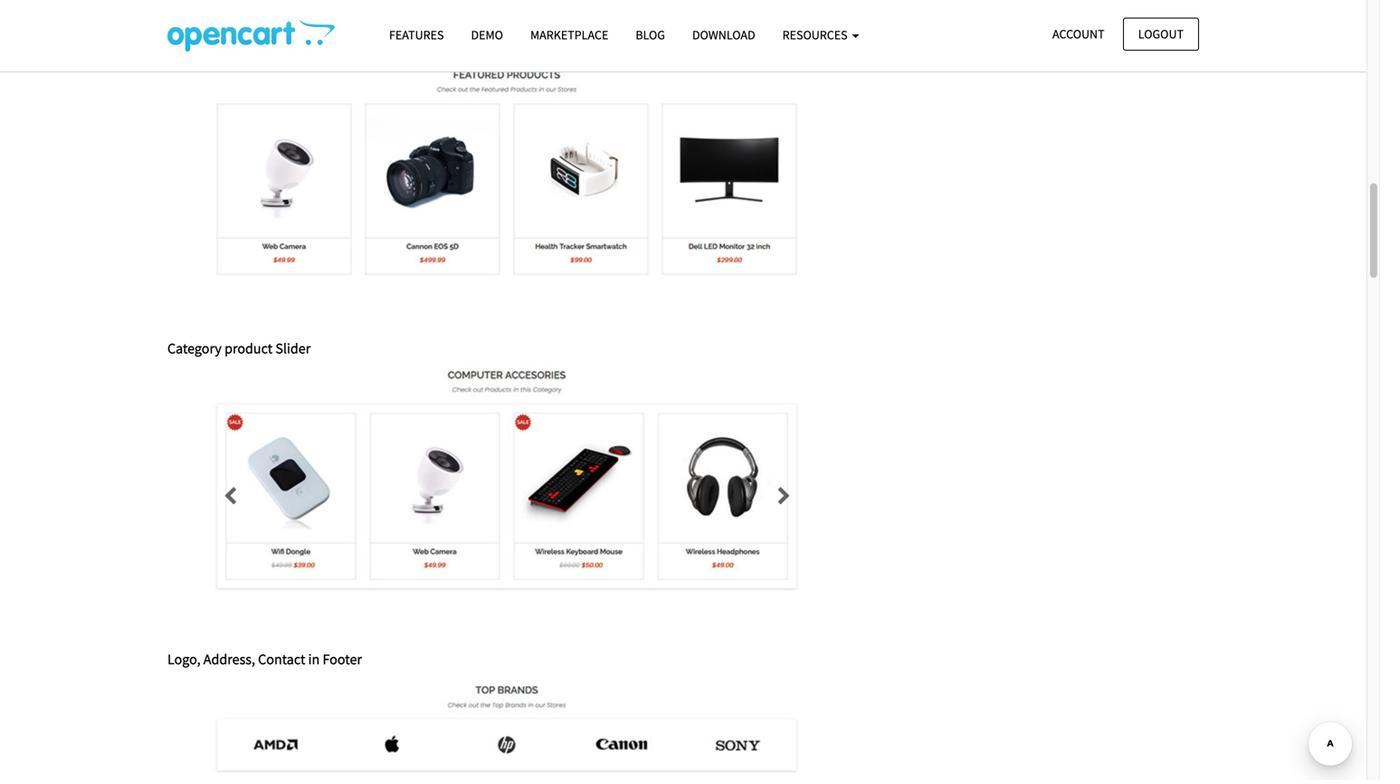 Task type: describe. For each thing, give the bounding box(es) containing it.
demo link
[[458, 19, 517, 51]]

account link
[[1038, 18, 1121, 51]]

demo
[[471, 27, 503, 43]]

footer
[[323, 651, 362, 669]]

blog link
[[622, 19, 679, 51]]

address,
[[204, 651, 255, 669]]

features
[[389, 27, 444, 43]]

logout
[[1139, 26, 1184, 42]]

logout link
[[1124, 18, 1200, 51]]

category product slider
[[168, 339, 311, 358]]

logo,
[[168, 651, 201, 669]]

account
[[1053, 26, 1105, 42]]



Task type: vqa. For each thing, say whether or not it's contained in the screenshot.
'You' inside the You will have access to 13 000+ Modules and themes in the
no



Task type: locate. For each thing, give the bounding box(es) containing it.
blog
[[636, 27, 666, 43]]

features link
[[376, 19, 458, 51]]

marketplace
[[531, 27, 609, 43]]

opencart - accura carbon v-1 multipurpose theme image
[[168, 19, 335, 52]]

slider
[[276, 339, 311, 358]]

category
[[168, 339, 222, 358]]

in
[[308, 651, 320, 669]]

logo, address, contact in footer
[[168, 651, 362, 669]]

contact
[[258, 651, 306, 669]]

download
[[693, 27, 756, 43]]

resources
[[783, 27, 851, 43]]

resources link
[[769, 19, 873, 51]]

product
[[225, 339, 273, 358]]

download link
[[679, 19, 769, 51]]

marketplace link
[[517, 19, 622, 51]]



